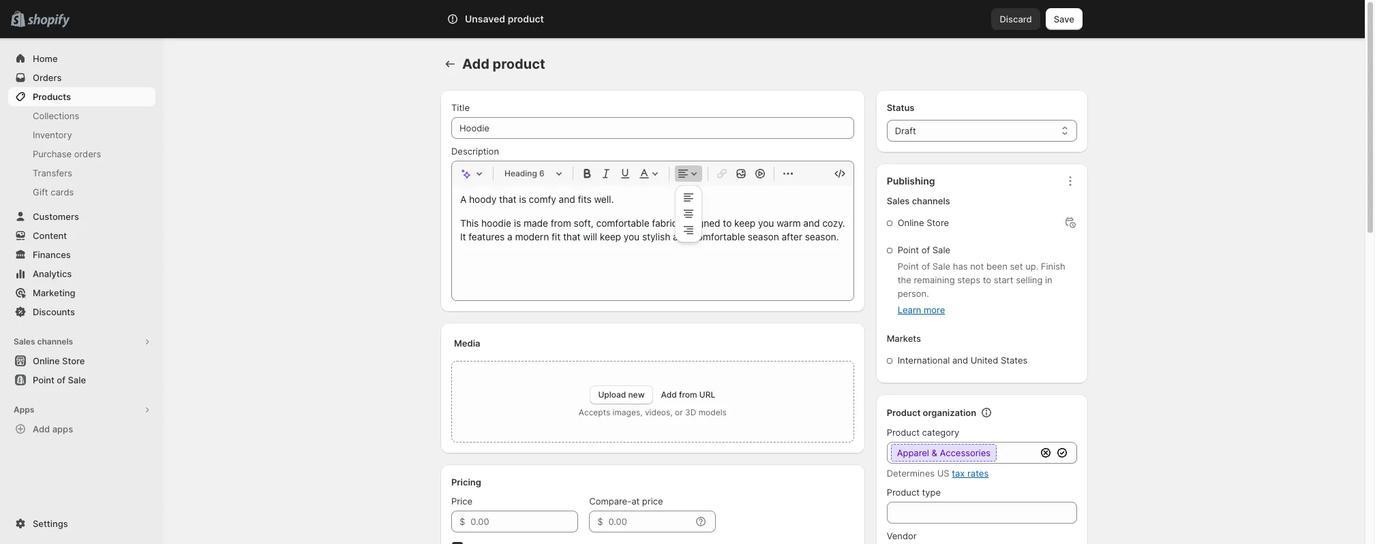 Task type: describe. For each thing, give the bounding box(es) containing it.
international and united states
[[898, 355, 1028, 366]]

product organization
[[887, 408, 977, 419]]

learn more link
[[898, 305, 945, 316]]

discard
[[1000, 14, 1032, 25]]

collections link
[[8, 106, 155, 125]]

price
[[642, 496, 663, 507]]

settings
[[33, 519, 68, 530]]

product for product category
[[887, 428, 920, 438]]

and
[[953, 355, 968, 366]]

purchase orders
[[33, 149, 101, 160]]

sales inside button
[[14, 337, 35, 347]]

online store link
[[8, 352, 155, 371]]

finances
[[33, 250, 71, 260]]

product type
[[887, 488, 941, 498]]

unsaved
[[465, 13, 505, 25]]

search
[[507, 14, 536, 25]]

in
[[1045, 275, 1053, 286]]

at
[[632, 496, 640, 507]]

gift
[[33, 187, 48, 198]]

customers
[[33, 211, 79, 222]]

up.
[[1026, 261, 1039, 272]]

apps
[[52, 424, 73, 435]]

point of sale has not been set up. finish the remaining steps to start selling in person. learn more
[[898, 261, 1066, 316]]

purchase orders link
[[8, 145, 155, 164]]

draft
[[895, 125, 916, 136]]

marketing
[[33, 288, 75, 299]]

content link
[[8, 226, 155, 245]]

save button
[[1046, 8, 1083, 30]]

or
[[675, 408, 683, 418]]

online store button
[[0, 352, 164, 371]]

international
[[898, 355, 950, 366]]

products
[[33, 91, 71, 102]]

sales channels inside button
[[14, 337, 73, 347]]

add for add from url
[[661, 390, 677, 400]]

0 vertical spatial sales channels
[[887, 196, 950, 207]]

0 vertical spatial sales
[[887, 196, 910, 207]]

accepts
[[579, 408, 610, 418]]

steps
[[958, 275, 981, 286]]

been
[[987, 261, 1008, 272]]

sale inside point of sale link
[[68, 375, 86, 386]]

analytics link
[[8, 265, 155, 284]]

organization
[[923, 408, 977, 419]]

product for add product
[[493, 56, 545, 72]]

orders
[[74, 149, 101, 160]]

united
[[971, 355, 998, 366]]

remaining
[[914, 275, 955, 286]]

6
[[539, 168, 545, 179]]

more
[[924, 305, 945, 316]]

online inside 'link'
[[33, 356, 60, 367]]

selling
[[1016, 275, 1043, 286]]

finish
[[1041, 261, 1066, 272]]

add for add product
[[462, 56, 489, 72]]

0 vertical spatial point
[[898, 245, 919, 256]]

determines
[[887, 468, 935, 479]]

upload
[[598, 390, 626, 400]]

new
[[628, 390, 645, 400]]

models
[[699, 408, 727, 418]]

transfers link
[[8, 164, 155, 183]]

inventory
[[33, 130, 72, 140]]

gift cards
[[33, 187, 74, 198]]

0 vertical spatial online
[[898, 218, 924, 228]]

transfers
[[33, 168, 72, 179]]

1 horizontal spatial channels
[[912, 196, 950, 207]]

Product category text field
[[887, 443, 1036, 464]]

markets
[[887, 333, 921, 344]]

add apps
[[33, 424, 73, 435]]

shopify image
[[27, 14, 70, 28]]

from
[[679, 390, 697, 400]]

to
[[983, 275, 991, 286]]

discard button
[[992, 8, 1040, 30]]

upload new
[[598, 390, 645, 400]]

gift cards link
[[8, 183, 155, 202]]

compare-
[[589, 496, 632, 507]]

add apps button
[[8, 420, 155, 439]]

3d
[[685, 408, 696, 418]]

category
[[922, 428, 960, 438]]

home
[[33, 53, 58, 64]]

upload new button
[[590, 386, 653, 405]]

purchase
[[33, 149, 72, 160]]

person.
[[898, 288, 929, 299]]

url
[[700, 390, 715, 400]]

has
[[953, 261, 968, 272]]



Task type: vqa. For each thing, say whether or not it's contained in the screenshot.
has
yes



Task type: locate. For each thing, give the bounding box(es) containing it.
1 horizontal spatial sales channels
[[887, 196, 950, 207]]

analytics
[[33, 269, 72, 280]]

1 vertical spatial store
[[62, 356, 85, 367]]

not
[[970, 261, 984, 272]]

0 horizontal spatial $
[[460, 517, 465, 528]]

store down publishing
[[927, 218, 949, 228]]

sales down publishing
[[887, 196, 910, 207]]

product
[[887, 408, 921, 419], [887, 428, 920, 438], [887, 488, 920, 498]]

channels down publishing
[[912, 196, 950, 207]]

2 vertical spatial sale
[[68, 375, 86, 386]]

0 horizontal spatial online store
[[33, 356, 85, 367]]

0 vertical spatial channels
[[912, 196, 950, 207]]

1 horizontal spatial point of sale
[[898, 245, 951, 256]]

title
[[451, 102, 470, 113]]

0 horizontal spatial sales
[[14, 337, 35, 347]]

Title text field
[[451, 117, 854, 139]]

point of sale up remaining
[[898, 245, 951, 256]]

online down sales channels button
[[33, 356, 60, 367]]

price
[[451, 496, 473, 507]]

Price text field
[[471, 511, 578, 533]]

add for add apps
[[33, 424, 50, 435]]

online store down sales channels button
[[33, 356, 85, 367]]

point
[[898, 245, 919, 256], [898, 261, 919, 272], [33, 375, 54, 386]]

product down determines
[[887, 488, 920, 498]]

1 horizontal spatial $
[[597, 517, 603, 528]]

1 vertical spatial sales
[[14, 337, 35, 347]]

product
[[508, 13, 544, 25], [493, 56, 545, 72]]

set
[[1010, 261, 1023, 272]]

of inside point of sale has not been set up. finish the remaining steps to start selling in person. learn more
[[922, 261, 930, 272]]

product for product organization
[[887, 408, 921, 419]]

2 $ from the left
[[597, 517, 603, 528]]

channels
[[912, 196, 950, 207], [37, 337, 73, 347]]

tax rates link
[[952, 468, 989, 479]]

images,
[[613, 408, 643, 418]]

0 vertical spatial product
[[508, 13, 544, 25]]

point inside point of sale has not been set up. finish the remaining steps to start selling in person. learn more
[[898, 261, 919, 272]]

sales down discounts at left
[[14, 337, 35, 347]]

store inside online store 'link'
[[62, 356, 85, 367]]

product for product type
[[887, 488, 920, 498]]

the
[[898, 275, 912, 286]]

$ for compare-at price
[[597, 517, 603, 528]]

Compare-at price text field
[[609, 511, 692, 533]]

channels inside button
[[37, 337, 73, 347]]

3 product from the top
[[887, 488, 920, 498]]

2 product from the top
[[887, 428, 920, 438]]

point inside point of sale link
[[33, 375, 54, 386]]

0 horizontal spatial sales channels
[[14, 337, 73, 347]]

heading 6 button
[[499, 166, 567, 182]]

store up point of sale button
[[62, 356, 85, 367]]

determines us tax rates
[[887, 468, 989, 479]]

vendor
[[887, 531, 917, 542]]

0 vertical spatial online store
[[898, 218, 949, 228]]

1 horizontal spatial online store
[[898, 218, 949, 228]]

add product
[[462, 56, 545, 72]]

1 vertical spatial of
[[922, 261, 930, 272]]

product for unsaved product
[[508, 13, 544, 25]]

add from url button
[[661, 390, 715, 400]]

2 vertical spatial add
[[33, 424, 50, 435]]

0 vertical spatial sale
[[933, 245, 951, 256]]

channels down discounts at left
[[37, 337, 73, 347]]

save
[[1054, 14, 1075, 25]]

orders
[[33, 72, 62, 83]]

1 $ from the left
[[460, 517, 465, 528]]

0 vertical spatial store
[[927, 218, 949, 228]]

unsaved product
[[465, 13, 544, 25]]

products link
[[8, 87, 155, 106]]

heading
[[505, 168, 537, 179]]

product right "unsaved"
[[508, 13, 544, 25]]

media
[[454, 338, 480, 349]]

online store down publishing
[[898, 218, 949, 228]]

1 vertical spatial point of sale
[[33, 375, 86, 386]]

add left apps
[[33, 424, 50, 435]]

us
[[937, 468, 950, 479]]

store
[[927, 218, 949, 228], [62, 356, 85, 367]]

apps
[[14, 405, 34, 415]]

0 horizontal spatial add
[[33, 424, 50, 435]]

pricing
[[451, 477, 481, 488]]

marketing link
[[8, 284, 155, 303]]

1 vertical spatial product
[[887, 428, 920, 438]]

1 vertical spatial online store
[[33, 356, 85, 367]]

1 vertical spatial channels
[[37, 337, 73, 347]]

home link
[[8, 49, 155, 68]]

sales channels down discounts at left
[[14, 337, 73, 347]]

1 vertical spatial sales channels
[[14, 337, 73, 347]]

discounts
[[33, 307, 75, 318]]

product down product organization
[[887, 428, 920, 438]]

0 vertical spatial add
[[462, 56, 489, 72]]

start
[[994, 275, 1014, 286]]

2 horizontal spatial add
[[661, 390, 677, 400]]

tax
[[952, 468, 965, 479]]

0 horizontal spatial point of sale
[[33, 375, 86, 386]]

learn
[[898, 305, 921, 316]]

0 horizontal spatial online
[[33, 356, 60, 367]]

sales
[[887, 196, 910, 207], [14, 337, 35, 347]]

status
[[887, 102, 915, 113]]

1 horizontal spatial online
[[898, 218, 924, 228]]

add from url
[[661, 390, 715, 400]]

Product type text field
[[887, 503, 1077, 524]]

point of sale link
[[8, 371, 155, 390]]

$
[[460, 517, 465, 528], [597, 517, 603, 528]]

add up title
[[462, 56, 489, 72]]

1 vertical spatial point
[[898, 261, 919, 272]]

customers link
[[8, 207, 155, 226]]

$ for price
[[460, 517, 465, 528]]

product down 'search'
[[493, 56, 545, 72]]

sales channels
[[887, 196, 950, 207], [14, 337, 73, 347]]

orders link
[[8, 68, 155, 87]]

1 vertical spatial sale
[[933, 261, 951, 272]]

apps button
[[8, 401, 155, 420]]

online store inside 'link'
[[33, 356, 85, 367]]

publishing
[[887, 175, 935, 187]]

$ down compare-
[[597, 517, 603, 528]]

description
[[451, 146, 499, 157]]

type
[[922, 488, 941, 498]]

heading 6
[[505, 168, 545, 179]]

0 horizontal spatial channels
[[37, 337, 73, 347]]

2 vertical spatial of
[[57, 375, 65, 386]]

cards
[[51, 187, 74, 198]]

0 vertical spatial point of sale
[[898, 245, 951, 256]]

2 vertical spatial point
[[33, 375, 54, 386]]

1 horizontal spatial sales
[[887, 196, 910, 207]]

0 vertical spatial of
[[922, 245, 930, 256]]

0 vertical spatial product
[[887, 408, 921, 419]]

$ down price
[[460, 517, 465, 528]]

2 vertical spatial product
[[887, 488, 920, 498]]

sale
[[933, 245, 951, 256], [933, 261, 951, 272], [68, 375, 86, 386]]

inventory link
[[8, 125, 155, 145]]

online
[[898, 218, 924, 228], [33, 356, 60, 367]]

settings link
[[8, 515, 155, 534]]

add inside button
[[33, 424, 50, 435]]

product up product category
[[887, 408, 921, 419]]

point of sale inside button
[[33, 375, 86, 386]]

of inside button
[[57, 375, 65, 386]]

sales channels button
[[8, 333, 155, 352]]

of
[[922, 245, 930, 256], [922, 261, 930, 272], [57, 375, 65, 386]]

1 vertical spatial add
[[661, 390, 677, 400]]

content
[[33, 230, 67, 241]]

sale inside point of sale has not been set up. finish the remaining steps to start selling in person. learn more
[[933, 261, 951, 272]]

search button
[[485, 8, 880, 30]]

rates
[[968, 468, 989, 479]]

online down publishing
[[898, 218, 924, 228]]

1 horizontal spatial add
[[462, 56, 489, 72]]

1 product from the top
[[887, 408, 921, 419]]

online store
[[898, 218, 949, 228], [33, 356, 85, 367]]

discounts link
[[8, 303, 155, 322]]

1 vertical spatial online
[[33, 356, 60, 367]]

sales channels down publishing
[[887, 196, 950, 207]]

product category
[[887, 428, 960, 438]]

1 horizontal spatial store
[[927, 218, 949, 228]]

add left from
[[661, 390, 677, 400]]

0 horizontal spatial store
[[62, 356, 85, 367]]

1 vertical spatial product
[[493, 56, 545, 72]]

point of sale down online store button
[[33, 375, 86, 386]]

compare-at price
[[589, 496, 663, 507]]



